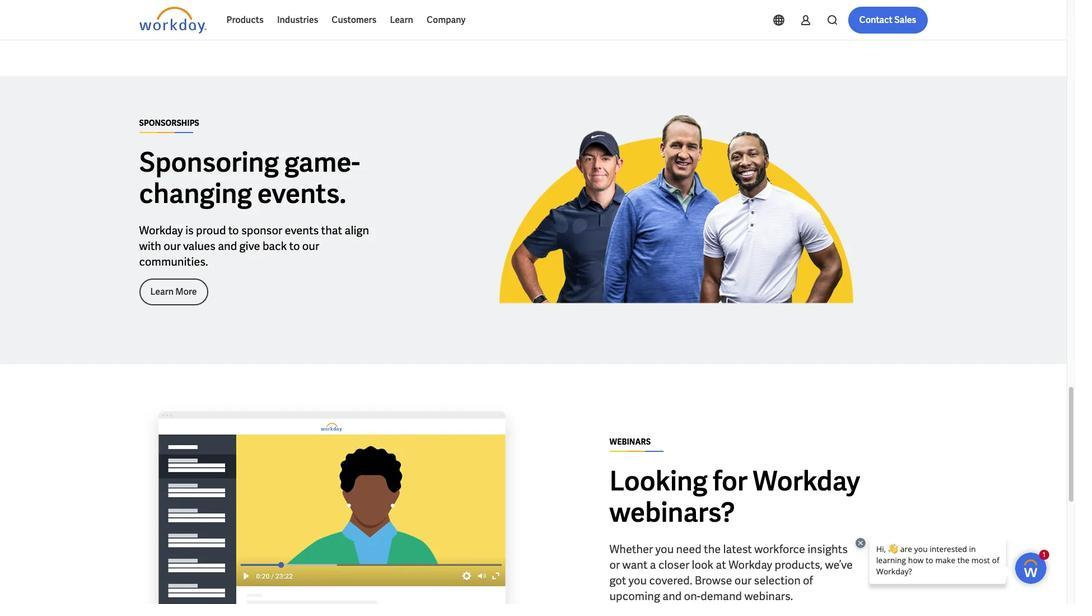 Task type: vqa. For each thing, say whether or not it's contained in the screenshot.
Read on the right
no



Task type: describe. For each thing, give the bounding box(es) containing it.
got
[[610, 574, 626, 589]]

on-
[[684, 590, 701, 605]]

webinars?
[[610, 496, 735, 531]]

workforce
[[754, 543, 805, 557]]

is
[[185, 223, 194, 238]]

webinars
[[610, 438, 651, 448]]

products button
[[220, 7, 270, 34]]

communities.
[[139, 255, 208, 269]]

learn for learn more
[[150, 286, 174, 298]]

company button
[[420, 7, 472, 34]]

sponsoring
[[139, 145, 279, 180]]

sponsor
[[241, 223, 282, 238]]

a
[[650, 559, 656, 573]]

look
[[692, 559, 714, 573]]

game-
[[284, 145, 360, 180]]

0 vertical spatial to
[[228, 223, 239, 238]]

industries
[[277, 14, 318, 26]]

browse
[[695, 574, 732, 589]]

our inside the whether you need the latest workforce insights or want a closer look at workday products, we've got you covered. browse our selection of upcoming and on-demand webinars.
[[735, 574, 752, 589]]

demand
[[701, 590, 742, 605]]

and inside workday is proud to sponsor events that align with our values and give back to our communities.
[[218, 239, 237, 254]]

learn for learn
[[390, 14, 413, 26]]

need
[[676, 543, 702, 557]]

workday webinars image
[[139, 401, 524, 605]]

looking for workday webinars?
[[610, 465, 860, 531]]

with
[[139, 239, 161, 254]]

1 horizontal spatial our
[[302, 239, 319, 254]]

at
[[716, 559, 726, 573]]

covered.
[[649, 574, 692, 589]]

we've
[[825, 559, 853, 573]]

contact sales
[[859, 14, 916, 26]]

whether
[[610, 543, 653, 557]]

events
[[285, 223, 319, 238]]

contact sales link
[[848, 7, 928, 34]]

and inside the whether you need the latest workforce insights or want a closer look at workday products, we've got you covered. browse our selection of upcoming and on-demand webinars.
[[663, 590, 682, 605]]

or
[[610, 559, 620, 573]]

events.
[[257, 176, 346, 211]]

that
[[321, 223, 342, 238]]

customers
[[332, 14, 377, 26]]

go to the homepage image
[[139, 7, 206, 34]]

products
[[227, 14, 264, 26]]

the
[[704, 543, 721, 557]]

closer
[[659, 559, 690, 573]]

want
[[623, 559, 648, 573]]

learn more link
[[139, 279, 208, 306]]

looking
[[610, 465, 708, 499]]

products,
[[775, 559, 823, 573]]

1 vertical spatial you
[[629, 574, 647, 589]]

upcoming
[[610, 590, 660, 605]]

workday inside the whether you need the latest workforce insights or want a closer look at workday products, we've got you covered. browse our selection of upcoming and on-demand webinars.
[[729, 559, 772, 573]]



Task type: locate. For each thing, give the bounding box(es) containing it.
0 horizontal spatial and
[[218, 239, 237, 254]]

to right proud
[[228, 223, 239, 238]]

2 horizontal spatial our
[[735, 574, 752, 589]]

our up demand
[[735, 574, 752, 589]]

learn
[[390, 14, 413, 26], [150, 286, 174, 298]]

workday inside workday is proud to sponsor events that align with our values and give back to our communities.
[[139, 223, 183, 238]]

latest
[[723, 543, 752, 557]]

0 vertical spatial and
[[218, 239, 237, 254]]

customers button
[[325, 7, 383, 34]]

insights
[[808, 543, 848, 557]]

0 vertical spatial learn
[[390, 14, 413, 26]]

more
[[175, 286, 197, 298]]

and left "give"
[[218, 239, 237, 254]]

2 vertical spatial workday
[[729, 559, 772, 573]]

1 horizontal spatial to
[[289, 239, 300, 254]]

1 vertical spatial and
[[663, 590, 682, 605]]

our
[[164, 239, 181, 254], [302, 239, 319, 254], [735, 574, 752, 589]]

industries button
[[270, 7, 325, 34]]

for
[[713, 465, 748, 499]]

workday is proud to sponsor events that align with our values and give back to our communities.
[[139, 223, 369, 269]]

and
[[218, 239, 237, 254], [663, 590, 682, 605]]

to
[[228, 223, 239, 238], [289, 239, 300, 254]]

0 horizontal spatial you
[[629, 574, 647, 589]]

whether you need the latest workforce insights or want a closer look at workday products, we've got you covered. browse our selection of upcoming and on-demand webinars.
[[610, 543, 853, 605]]

sponsoring game- changing events.
[[139, 145, 360, 211]]

values
[[183, 239, 216, 254]]

1 horizontal spatial you
[[656, 543, 674, 557]]

proud
[[196, 223, 226, 238]]

1 horizontal spatial and
[[663, 590, 682, 605]]

learn left company
[[390, 14, 413, 26]]

learn more
[[150, 286, 197, 298]]

give
[[239, 239, 260, 254]]

to down the events
[[289, 239, 300, 254]]

you up the closer
[[656, 543, 674, 557]]

0 horizontal spatial learn
[[150, 286, 174, 298]]

our down the events
[[302, 239, 319, 254]]

you down want
[[629, 574, 647, 589]]

changing
[[139, 176, 252, 211]]

workday inside looking for workday webinars?
[[753, 465, 860, 499]]

workday
[[139, 223, 183, 238], [753, 465, 860, 499], [729, 559, 772, 573]]

sales
[[894, 14, 916, 26]]

align
[[345, 223, 369, 238]]

our up communities. at top
[[164, 239, 181, 254]]

workday sponsorships. image
[[475, 112, 860, 329]]

sponsorships
[[139, 118, 199, 128]]

company
[[427, 14, 466, 26]]

0 horizontal spatial to
[[228, 223, 239, 238]]

selection
[[754, 574, 801, 589]]

1 vertical spatial to
[[289, 239, 300, 254]]

contact
[[859, 14, 893, 26]]

of
[[803, 574, 813, 589]]

you
[[656, 543, 674, 557], [629, 574, 647, 589]]

learn inside dropdown button
[[390, 14, 413, 26]]

learn button
[[383, 7, 420, 34]]

learn left more
[[150, 286, 174, 298]]

0 vertical spatial workday
[[139, 223, 183, 238]]

0 vertical spatial you
[[656, 543, 674, 557]]

0 horizontal spatial our
[[164, 239, 181, 254]]

and down 'covered.'
[[663, 590, 682, 605]]

1 horizontal spatial learn
[[390, 14, 413, 26]]

1 vertical spatial workday
[[753, 465, 860, 499]]

1 vertical spatial learn
[[150, 286, 174, 298]]

webinars.
[[745, 590, 793, 605]]

back
[[263, 239, 287, 254]]



